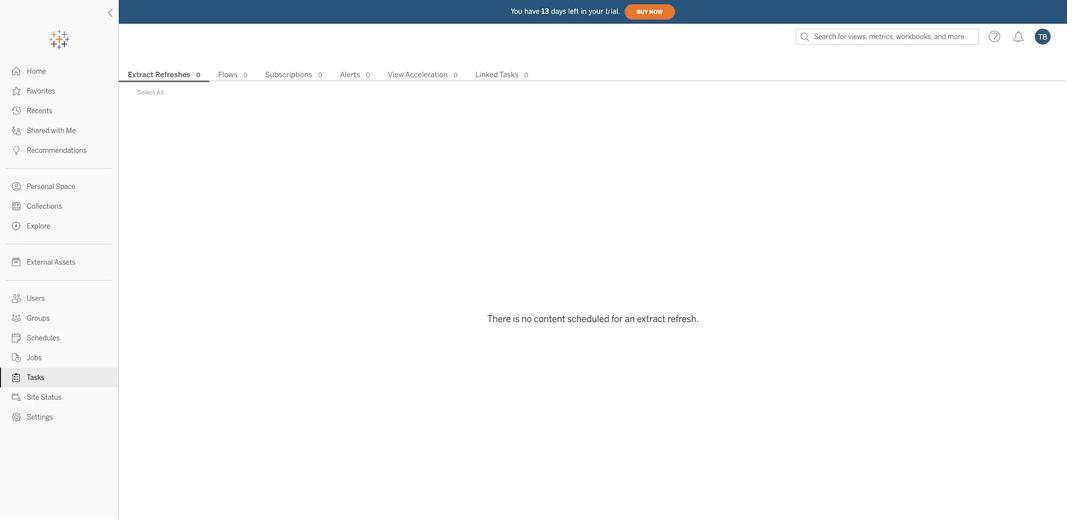 Task type: locate. For each thing, give the bounding box(es) containing it.
0 right alerts
[[366, 72, 370, 79]]

linked tasks
[[476, 70, 519, 79]]

tasks
[[500, 70, 519, 79], [27, 374, 45, 382]]

refreshes
[[155, 70, 190, 79]]

7 by text only_f5he34f image from the top
[[12, 334, 21, 343]]

for
[[612, 314, 623, 325]]

your
[[589, 7, 604, 16]]

external
[[27, 259, 53, 267]]

home link
[[0, 61, 118, 81]]

flows
[[218, 70, 238, 79]]

0 for alerts
[[366, 72, 370, 79]]

by text only_f5he34f image for users
[[12, 294, 21, 303]]

0 left alerts
[[318, 72, 322, 79]]

6 by text only_f5he34f image from the top
[[12, 294, 21, 303]]

by text only_f5he34f image
[[12, 67, 21, 76], [12, 182, 21, 191], [12, 202, 21, 211], [12, 222, 21, 231], [12, 314, 21, 323], [12, 354, 21, 363], [12, 373, 21, 382]]

scheduled
[[568, 314, 609, 325]]

view
[[388, 70, 404, 79]]

3 by text only_f5he34f image from the top
[[12, 202, 21, 211]]

7 by text only_f5he34f image from the top
[[12, 373, 21, 382]]

1 by text only_f5he34f image from the top
[[12, 87, 21, 96]]

content
[[534, 314, 566, 325]]

0 for extract refreshes
[[196, 72, 200, 79]]

shared with me link
[[0, 121, 118, 141]]

settings link
[[0, 408, 118, 427]]

by text only_f5he34f image inside tasks link
[[12, 373, 21, 382]]

you have 13 days left in your trial.
[[511, 7, 620, 16]]

4 by text only_f5he34f image from the top
[[12, 222, 21, 231]]

by text only_f5he34f image for external assets
[[12, 258, 21, 267]]

by text only_f5he34f image inside collections link
[[12, 202, 21, 211]]

0 right linked tasks
[[525, 72, 528, 79]]

select all button
[[131, 87, 170, 99]]

Search for views, metrics, workbooks, and more text field
[[796, 29, 979, 45]]

by text only_f5he34f image inside explore link
[[12, 222, 21, 231]]

by text only_f5he34f image left favorites
[[12, 87, 21, 96]]

2 0 from the left
[[244, 72, 247, 79]]

jobs
[[27, 354, 42, 363]]

recommendations link
[[0, 141, 118, 160]]

3 by text only_f5he34f image from the top
[[12, 126, 21, 135]]

trial.
[[606, 7, 620, 16]]

sub-spaces tab list
[[119, 69, 1067, 82]]

by text only_f5he34f image inside external assets link
[[12, 258, 21, 267]]

schedules
[[27, 334, 60, 343]]

navigation
[[119, 67, 1067, 82]]

4 0 from the left
[[366, 72, 370, 79]]

by text only_f5he34f image for jobs
[[12, 354, 21, 363]]

recents link
[[0, 101, 118, 121]]

all
[[156, 89, 164, 96]]

schedules link
[[0, 328, 118, 348]]

site status
[[27, 394, 62, 402]]

6 by text only_f5he34f image from the top
[[12, 354, 21, 363]]

by text only_f5he34f image for recommendations
[[12, 146, 21, 155]]

1 horizontal spatial tasks
[[500, 70, 519, 79]]

by text only_f5he34f image inside schedules link
[[12, 334, 21, 343]]

0 right acceleration
[[454, 72, 458, 79]]

0 right "refreshes"
[[196, 72, 200, 79]]

6 0 from the left
[[525, 72, 528, 79]]

settings
[[27, 414, 53, 422]]

3 0 from the left
[[318, 72, 322, 79]]

there is no content scheduled for an extract refresh.
[[487, 314, 699, 325]]

shared
[[27, 127, 50, 135]]

left
[[568, 7, 579, 16]]

personal space link
[[0, 177, 118, 197]]

select
[[137, 89, 155, 96]]

4 by text only_f5he34f image from the top
[[12, 146, 21, 155]]

by text only_f5he34f image inside settings link
[[12, 413, 21, 422]]

favorites link
[[0, 81, 118, 101]]

by text only_f5he34f image left schedules
[[12, 334, 21, 343]]

0 for subscriptions
[[318, 72, 322, 79]]

collections link
[[0, 197, 118, 216]]

0 for view acceleration
[[454, 72, 458, 79]]

by text only_f5he34f image for favorites
[[12, 87, 21, 96]]

refresh.
[[668, 314, 699, 325]]

0 right flows
[[244, 72, 247, 79]]

acceleration
[[405, 70, 448, 79]]

0 vertical spatial tasks
[[500, 70, 519, 79]]

groups link
[[0, 309, 118, 328]]

by text only_f5he34f image
[[12, 87, 21, 96], [12, 106, 21, 115], [12, 126, 21, 135], [12, 146, 21, 155], [12, 258, 21, 267], [12, 294, 21, 303], [12, 334, 21, 343], [12, 393, 21, 402], [12, 413, 21, 422]]

1 by text only_f5he34f image from the top
[[12, 67, 21, 76]]

by text only_f5he34f image inside shared with me link
[[12, 126, 21, 135]]

by text only_f5he34f image left shared at the top left of the page
[[12, 126, 21, 135]]

by text only_f5he34f image inside personal space link
[[12, 182, 21, 191]]

by text only_f5he34f image inside jobs link
[[12, 354, 21, 363]]

by text only_f5he34f image inside "recommendations" "link"
[[12, 146, 21, 155]]

by text only_f5he34f image left recents
[[12, 106, 21, 115]]

no
[[522, 314, 532, 325]]

by text only_f5he34f image left 'external'
[[12, 258, 21, 267]]

collections
[[27, 203, 62, 211]]

by text only_f5he34f image inside users link
[[12, 294, 21, 303]]

by text only_f5he34f image inside the recents link
[[12, 106, 21, 115]]

5 0 from the left
[[454, 72, 458, 79]]

0
[[196, 72, 200, 79], [244, 72, 247, 79], [318, 72, 322, 79], [366, 72, 370, 79], [454, 72, 458, 79], [525, 72, 528, 79]]

by text only_f5he34f image for explore
[[12, 222, 21, 231]]

1 0 from the left
[[196, 72, 200, 79]]

0 for flows
[[244, 72, 247, 79]]

explore link
[[0, 216, 118, 236]]

extract
[[637, 314, 666, 325]]

site status link
[[0, 388, 118, 408]]

by text only_f5he34f image for site status
[[12, 393, 21, 402]]

by text only_f5he34f image inside the site status link
[[12, 393, 21, 402]]

2 by text only_f5he34f image from the top
[[12, 182, 21, 191]]

1 vertical spatial tasks
[[27, 374, 45, 382]]

2 by text only_f5he34f image from the top
[[12, 106, 21, 115]]

by text only_f5he34f image left recommendations
[[12, 146, 21, 155]]

9 by text only_f5he34f image from the top
[[12, 413, 21, 422]]

days
[[551, 7, 567, 16]]

5 by text only_f5he34f image from the top
[[12, 314, 21, 323]]

by text only_f5he34f image for tasks
[[12, 373, 21, 382]]

navigation containing extract refreshes
[[119, 67, 1067, 82]]

0 horizontal spatial tasks
[[27, 374, 45, 382]]

me
[[66, 127, 76, 135]]

tasks inside sub-spaces tab list
[[500, 70, 519, 79]]

by text only_f5he34f image for collections
[[12, 202, 21, 211]]

jobs link
[[0, 348, 118, 368]]

tasks down jobs
[[27, 374, 45, 382]]

users
[[27, 295, 45, 303]]

by text only_f5he34f image inside "groups" link
[[12, 314, 21, 323]]

you
[[511, 7, 522, 16]]

by text only_f5he34f image for groups
[[12, 314, 21, 323]]

there
[[487, 314, 511, 325]]

there is no content scheduled for an extract refresh. main content
[[119, 50, 1067, 520]]

tasks right linked
[[500, 70, 519, 79]]

navigation panel element
[[0, 30, 118, 427]]

5 by text only_f5he34f image from the top
[[12, 258, 21, 267]]

by text only_f5he34f image inside favorites "link"
[[12, 87, 21, 96]]

by text only_f5he34f image inside home link
[[12, 67, 21, 76]]

view acceleration
[[388, 70, 448, 79]]

by text only_f5he34f image left the site
[[12, 393, 21, 402]]

main navigation. press the up and down arrow keys to access links. element
[[0, 61, 118, 427]]

have
[[524, 7, 540, 16]]

8 by text only_f5he34f image from the top
[[12, 393, 21, 402]]

by text only_f5he34f image left settings
[[12, 413, 21, 422]]

by text only_f5he34f image left users
[[12, 294, 21, 303]]

space
[[56, 183, 75, 191]]

shared with me
[[27, 127, 76, 135]]



Task type: describe. For each thing, give the bounding box(es) containing it.
buy
[[637, 9, 648, 15]]

alerts
[[340, 70, 360, 79]]

assets
[[54, 259, 75, 267]]

is
[[513, 314, 520, 325]]

extract refreshes
[[128, 70, 190, 79]]

tasks inside the "main navigation. press the up and down arrow keys to access links." element
[[27, 374, 45, 382]]

13
[[542, 7, 549, 16]]

now
[[650, 9, 663, 15]]

extract
[[128, 70, 153, 79]]

tasks link
[[0, 368, 118, 388]]

by text only_f5he34f image for schedules
[[12, 334, 21, 343]]

linked
[[476, 70, 498, 79]]

by text only_f5he34f image for recents
[[12, 106, 21, 115]]

users link
[[0, 289, 118, 309]]

in
[[581, 7, 587, 16]]

explore
[[27, 222, 50, 231]]

site
[[27, 394, 39, 402]]

external assets link
[[0, 253, 118, 272]]

an
[[625, 314, 635, 325]]

buy now
[[637, 9, 663, 15]]

by text only_f5he34f image for shared with me
[[12, 126, 21, 135]]

by text only_f5he34f image for personal space
[[12, 182, 21, 191]]

subscriptions
[[265, 70, 312, 79]]

home
[[27, 67, 46, 76]]

groups
[[27, 315, 50, 323]]

personal space
[[27, 183, 75, 191]]

select all
[[137, 89, 164, 96]]

by text only_f5he34f image for home
[[12, 67, 21, 76]]

personal
[[27, 183, 54, 191]]

buy now button
[[624, 4, 675, 20]]

recents
[[27, 107, 52, 115]]

0 for linked tasks
[[525, 72, 528, 79]]

by text only_f5he34f image for settings
[[12, 413, 21, 422]]

favorites
[[27, 87, 55, 96]]

with
[[51, 127, 64, 135]]

status
[[41, 394, 62, 402]]

external assets
[[27, 259, 75, 267]]

recommendations
[[27, 147, 87, 155]]



Task type: vqa. For each thing, say whether or not it's contained in the screenshot.
Angle
no



